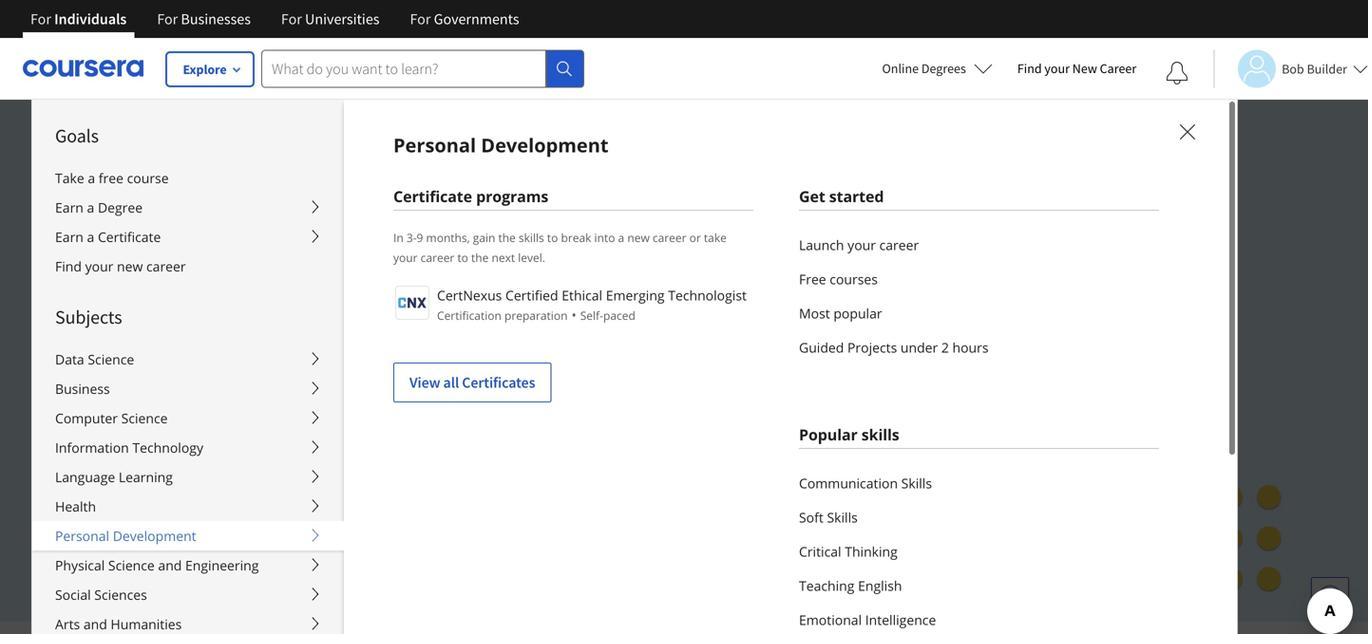 Task type: describe. For each thing, give the bounding box(es) containing it.
information
[[55, 439, 129, 457]]

development inside menu item
[[481, 132, 609, 158]]

explore button
[[166, 52, 254, 86]]

soft skills
[[799, 509, 858, 527]]

for for universities
[[281, 10, 302, 29]]

business
[[55, 380, 110, 398]]

cancel
[[213, 426, 256, 444]]

view all certificates link
[[394, 363, 552, 403]]

critical thinking
[[799, 543, 898, 561]]

personal inside dropdown button
[[55, 528, 109, 546]]

builder
[[1307, 60, 1348, 77]]

day inside 'button'
[[212, 470, 237, 489]]

launch your career link
[[799, 228, 1160, 262]]

for governments
[[410, 10, 520, 29]]

intelligence
[[866, 612, 937, 630]]

certified
[[506, 287, 559, 305]]

earn for earn a degree
[[55, 199, 84, 217]]

certificate inside "personal development" menu item
[[394, 186, 472, 207]]

free inside the free courses link
[[799, 270, 827, 288]]

or inside in 3-9 months, gain the skills to break into a new career or take your career to the next level.
[[690, 230, 701, 246]]

health
[[55, 498, 96, 516]]

get started
[[799, 186, 884, 207]]

certificate inside dropdown button
[[98, 228, 161, 246]]

a for degree
[[87, 199, 94, 217]]

take a free course link
[[32, 163, 344, 193]]

•
[[572, 306, 577, 324]]

find for find your new career
[[1018, 60, 1042, 77]]

new
[[1073, 60, 1098, 77]]

view all certificates list
[[394, 284, 754, 403]]

for for governments
[[410, 10, 431, 29]]

hours
[[953, 339, 989, 357]]

science for computer
[[121, 410, 168, 428]]

for universities
[[281, 10, 380, 29]]

personal inside menu item
[[394, 132, 476, 158]]

courses,
[[513, 267, 594, 295]]

for individuals
[[30, 10, 127, 29]]

start 7-day free trial
[[163, 470, 301, 489]]

get
[[799, 186, 826, 207]]

free
[[99, 169, 124, 187]]

goals
[[55, 124, 99, 148]]

preparation
[[505, 308, 568, 324]]

take a free course
[[55, 169, 169, 187]]

earn a degree
[[55, 199, 143, 217]]

personal development group
[[31, 99, 1369, 635]]

arts
[[55, 616, 80, 634]]

help center image
[[1319, 585, 1342, 608]]

banner navigation
[[15, 0, 535, 38]]

skills inside in 3-9 months, gain the skills to break into a new career or take your career to the next level.
[[519, 230, 544, 246]]

health button
[[32, 492, 344, 522]]

earn for earn a certificate
[[55, 228, 84, 246]]

online degrees button
[[867, 48, 1008, 89]]

trial
[[271, 470, 301, 489]]

find for find your new career
[[55, 258, 82, 276]]

a for certificate
[[87, 228, 94, 246]]

earn a certificate
[[55, 228, 161, 246]]

information technology button
[[32, 433, 344, 463]]

language learning button
[[32, 463, 344, 492]]

degree
[[98, 199, 143, 217]]

included
[[608, 300, 691, 329]]

skills for communication skills
[[902, 475, 932, 493]]

free courses
[[799, 270, 878, 288]]

science for physical
[[108, 557, 155, 575]]

2
[[942, 339, 949, 357]]

1 horizontal spatial the
[[498, 230, 516, 246]]

on
[[666, 267, 691, 295]]

bob builder button
[[1214, 50, 1369, 88]]

development inside dropdown button
[[113, 528, 196, 546]]

certificate programs
[[394, 186, 549, 207]]

money-
[[300, 514, 350, 533]]

1 vertical spatial skills
[[862, 425, 900, 445]]

critical
[[799, 543, 842, 561]]

launch
[[799, 236, 845, 254]]

certificates
[[462, 374, 535, 393]]

launch your career
[[799, 236, 919, 254]]

subscription
[[183, 334, 303, 362]]

gain
[[473, 230, 496, 246]]

find your new career link
[[1008, 57, 1146, 81]]

explore
[[183, 61, 227, 78]]

and inside popup button
[[83, 616, 107, 634]]

find your new career link
[[32, 252, 344, 281]]

certnexus certified ethical emerging technologist certification preparation • self-paced
[[437, 287, 747, 324]]

most popular link
[[799, 297, 1160, 331]]

earn a degree button
[[32, 193, 344, 222]]

emotional intelligence link
[[799, 604, 1160, 635]]

your inside in 3-9 months, gain the skills to break into a new career or take your career to the next level.
[[394, 250, 418, 266]]

language
[[55, 469, 115, 487]]

list for get started
[[799, 228, 1160, 365]]

data science button
[[32, 345, 344, 374]]

or $399 /year with 14-day money-back guarantee
[[133, 514, 453, 533]]

under
[[901, 339, 938, 357]]

for for individuals
[[30, 10, 51, 29]]

certificate
[[363, 300, 459, 329]]

communication skills link
[[799, 467, 1160, 501]]

1 vertical spatial day
[[273, 514, 297, 533]]

a inside in 3-9 months, gain the skills to break into a new career or take your career to the next level.
[[618, 230, 625, 246]]

teaching
[[799, 577, 855, 595]]

computer science button
[[32, 404, 344, 433]]

personal development inside dropdown button
[[55, 528, 196, 546]]

and inside unlimited access to 7,000+ world-class courses, hands-on projects, and job-ready certificate programs—all included in your subscription
[[222, 300, 259, 329]]

course
[[127, 169, 169, 187]]

to inside unlimited access to 7,000+ world-class courses, hands-on projects, and job-ready certificate programs—all included in your subscription
[[302, 267, 322, 295]]

in
[[394, 230, 404, 246]]

earn a certificate button
[[32, 222, 344, 252]]

english
[[858, 577, 902, 595]]

programs—all
[[464, 300, 602, 329]]

view all certificates
[[410, 374, 535, 393]]

data
[[55, 351, 84, 369]]



Task type: vqa. For each thing, say whether or not it's contained in the screenshot.
3-
yes



Task type: locate. For each thing, give the bounding box(es) containing it.
0 vertical spatial and
[[222, 300, 259, 329]]

a inside earn a certificate dropdown button
[[87, 228, 94, 246]]

teaching english link
[[799, 569, 1160, 604]]

skills up "communication skills"
[[862, 425, 900, 445]]

your up "courses" at the top
[[848, 236, 876, 254]]

science up information technology
[[121, 410, 168, 428]]

find your new career
[[1018, 60, 1137, 77]]

anytime
[[259, 426, 314, 444]]

your for launch your career
[[848, 236, 876, 254]]

certificate
[[394, 186, 472, 207], [98, 228, 161, 246]]

new
[[628, 230, 650, 246], [117, 258, 143, 276]]

/year
[[181, 514, 216, 533]]

take
[[704, 230, 727, 246]]

2 vertical spatial to
[[302, 267, 322, 295]]

close image
[[1175, 119, 1200, 144], [1175, 119, 1200, 144], [1175, 119, 1200, 144], [1175, 119, 1200, 144], [1175, 119, 1200, 144]]

personal development
[[394, 132, 609, 158], [55, 528, 196, 546]]

earn down 'earn a degree'
[[55, 228, 84, 246]]

the
[[498, 230, 516, 246], [471, 250, 489, 266]]

world-
[[398, 267, 461, 295]]

0 vertical spatial free
[[799, 270, 827, 288]]

your inside explore menu element
[[85, 258, 113, 276]]

a for free
[[88, 169, 95, 187]]

1 vertical spatial new
[[117, 258, 143, 276]]

14-
[[253, 514, 273, 533]]

development up physical science and engineering
[[113, 528, 196, 546]]

1 horizontal spatial new
[[628, 230, 650, 246]]

0 vertical spatial certificate
[[394, 186, 472, 207]]

for for businesses
[[157, 10, 178, 29]]

or
[[690, 230, 701, 246], [133, 514, 147, 533]]

certification
[[437, 308, 502, 324]]

0 horizontal spatial the
[[471, 250, 489, 266]]

day left money-
[[273, 514, 297, 533]]

information technology
[[55, 439, 203, 457]]

earn inside dropdown button
[[55, 199, 84, 217]]

ready
[[302, 300, 357, 329]]

1 vertical spatial and
[[158, 557, 182, 575]]

started
[[830, 186, 884, 207]]

a inside earn a degree dropdown button
[[87, 199, 94, 217]]

businesses
[[181, 10, 251, 29]]

language learning
[[55, 469, 173, 487]]

career down started
[[880, 236, 919, 254]]

1 horizontal spatial or
[[690, 230, 701, 246]]

science for data
[[88, 351, 134, 369]]

certificate up 9
[[394, 186, 472, 207]]

earn down take
[[55, 199, 84, 217]]

career down months,
[[421, 250, 455, 266]]

show notifications image
[[1166, 62, 1189, 85]]

thinking
[[845, 543, 898, 561]]

1 vertical spatial certificate
[[98, 228, 161, 246]]

free inside start 7-day free trial 'button'
[[240, 470, 269, 489]]

find left new
[[1018, 60, 1042, 77]]

access
[[234, 267, 297, 295]]

1 horizontal spatial to
[[458, 250, 469, 266]]

a down 'earn a degree'
[[87, 228, 94, 246]]

personal development menu item
[[343, 99, 1369, 635]]

0 vertical spatial to
[[547, 230, 558, 246]]

0 horizontal spatial certificate
[[98, 228, 161, 246]]

personal up physical
[[55, 528, 109, 546]]

1 vertical spatial science
[[121, 410, 168, 428]]

for left universities in the top of the page
[[281, 10, 302, 29]]

to left break
[[547, 230, 558, 246]]

projects,
[[133, 300, 217, 329]]

popular
[[834, 305, 883, 323]]

to down months,
[[458, 250, 469, 266]]

your for find your new career
[[1045, 60, 1070, 77]]

4 for from the left
[[410, 10, 431, 29]]

to
[[547, 230, 558, 246], [458, 250, 469, 266], [302, 267, 322, 295]]

development up programs
[[481, 132, 609, 158]]

guided projects under 2 hours link
[[799, 331, 1160, 365]]

1 horizontal spatial find
[[1018, 60, 1042, 77]]

skills for soft skills
[[827, 509, 858, 527]]

a left degree
[[87, 199, 94, 217]]

your left new
[[1045, 60, 1070, 77]]

skills
[[519, 230, 544, 246], [862, 425, 900, 445]]

your for find your new career
[[85, 258, 113, 276]]

2 for from the left
[[157, 10, 178, 29]]

guided
[[799, 339, 844, 357]]

explore menu element
[[32, 100, 344, 635]]

2 vertical spatial science
[[108, 557, 155, 575]]

career up on
[[653, 230, 687, 246]]

your inside unlimited access to 7,000+ world-class courses, hands-on projects, and job-ready certificate programs—all included in your subscription
[[133, 334, 178, 362]]

unlimited access to 7,000+ world-class courses, hands-on projects, and job-ready certificate programs—all included in your subscription
[[133, 267, 715, 362]]

7-
[[199, 470, 212, 489]]

programs
[[476, 186, 549, 207]]

What do you want to learn? text field
[[261, 50, 547, 88]]

bob builder
[[1282, 60, 1348, 77]]

0 horizontal spatial skills
[[519, 230, 544, 246]]

coursera image
[[23, 53, 144, 84]]

governments
[[434, 10, 520, 29]]

0 vertical spatial skills
[[902, 475, 932, 493]]

the up next
[[498, 230, 516, 246]]

coursera plus image
[[133, 178, 423, 207]]

1 vertical spatial the
[[471, 250, 489, 266]]

all
[[443, 374, 459, 393]]

0 vertical spatial earn
[[55, 199, 84, 217]]

1 horizontal spatial personal development
[[394, 132, 609, 158]]

next
[[492, 250, 515, 266]]

0 horizontal spatial new
[[117, 258, 143, 276]]

find down earn a certificate
[[55, 258, 82, 276]]

0 horizontal spatial personal
[[55, 528, 109, 546]]

2 horizontal spatial to
[[547, 230, 558, 246]]

business button
[[32, 374, 344, 404]]

free
[[799, 270, 827, 288], [240, 470, 269, 489]]

the down the gain
[[471, 250, 489, 266]]

unlimited
[[133, 267, 228, 295]]

0 horizontal spatial skills
[[827, 509, 858, 527]]

science inside data science dropdown button
[[88, 351, 134, 369]]

technologist
[[668, 287, 747, 305]]

list containing communication skills
[[799, 467, 1160, 635]]

0 horizontal spatial and
[[83, 616, 107, 634]]

and inside dropdown button
[[158, 557, 182, 575]]

in 3-9 months, gain the skills to break into a new career or take your career to the next level.
[[394, 230, 727, 266]]

and
[[222, 300, 259, 329], [158, 557, 182, 575], [83, 616, 107, 634]]

your down the 3-
[[394, 250, 418, 266]]

start 7-day free trial button
[[133, 456, 332, 502]]

1 list from the top
[[799, 228, 1160, 365]]

hands-
[[599, 267, 666, 295]]

bob
[[1282, 60, 1305, 77]]

1 vertical spatial find
[[55, 258, 82, 276]]

free courses link
[[799, 262, 1160, 297]]

1 for from the left
[[30, 10, 51, 29]]

a left free
[[88, 169, 95, 187]]

subjects
[[55, 306, 122, 329]]

earn inside dropdown button
[[55, 228, 84, 246]]

partnername logo image
[[395, 286, 430, 320]]

day down $59 /month, cancel anytime
[[212, 470, 237, 489]]

personal up certificate programs
[[394, 132, 476, 158]]

0 horizontal spatial find
[[55, 258, 82, 276]]

1 vertical spatial personal
[[55, 528, 109, 546]]

your inside "link"
[[848, 236, 876, 254]]

0 horizontal spatial free
[[240, 470, 269, 489]]

a right the into
[[618, 230, 625, 246]]

3 for from the left
[[281, 10, 302, 29]]

physical science and engineering
[[55, 557, 259, 575]]

2 earn from the top
[[55, 228, 84, 246]]

certificate up find your new career
[[98, 228, 161, 246]]

0 vertical spatial new
[[628, 230, 650, 246]]

career
[[1100, 60, 1137, 77]]

1 vertical spatial or
[[133, 514, 147, 533]]

and up subscription
[[222, 300, 259, 329]]

online
[[883, 60, 919, 77]]

0 vertical spatial the
[[498, 230, 516, 246]]

emotional intelligence
[[799, 612, 937, 630]]

your down projects,
[[133, 334, 178, 362]]

your down earn a certificate
[[85, 258, 113, 276]]

free left trial
[[240, 470, 269, 489]]

science up sciences
[[108, 557, 155, 575]]

1 horizontal spatial development
[[481, 132, 609, 158]]

1 vertical spatial skills
[[827, 509, 858, 527]]

and up social sciences dropdown button
[[158, 557, 182, 575]]

1 vertical spatial list
[[799, 467, 1160, 635]]

new right the into
[[628, 230, 650, 246]]

0 vertical spatial personal
[[394, 132, 476, 158]]

paced
[[604, 308, 636, 324]]

1 horizontal spatial free
[[799, 270, 827, 288]]

1 vertical spatial personal development
[[55, 528, 196, 546]]

skills right the soft at right bottom
[[827, 509, 858, 527]]

1 horizontal spatial personal
[[394, 132, 476, 158]]

a inside take a free course link
[[88, 169, 95, 187]]

0 vertical spatial find
[[1018, 60, 1042, 77]]

soft skills link
[[799, 501, 1160, 535]]

arts and humanities
[[55, 616, 182, 634]]

earn
[[55, 199, 84, 217], [55, 228, 84, 246]]

in
[[697, 300, 715, 329]]

for left businesses
[[157, 10, 178, 29]]

3-
[[407, 230, 417, 246]]

career inside explore menu element
[[146, 258, 186, 276]]

science up business at the bottom left of the page
[[88, 351, 134, 369]]

development
[[481, 132, 609, 158], [113, 528, 196, 546]]

1 horizontal spatial certificate
[[394, 186, 472, 207]]

0 horizontal spatial development
[[113, 528, 196, 546]]

ethical
[[562, 287, 603, 305]]

day
[[212, 470, 237, 489], [273, 514, 297, 533]]

0 vertical spatial list
[[799, 228, 1160, 365]]

for businesses
[[157, 10, 251, 29]]

personal development inside menu item
[[394, 132, 609, 158]]

individuals
[[54, 10, 127, 29]]

0 vertical spatial skills
[[519, 230, 544, 246]]

None search field
[[261, 50, 585, 88]]

find
[[1018, 60, 1042, 77], [55, 258, 82, 276]]

months,
[[426, 230, 470, 246]]

break
[[561, 230, 592, 246]]

projects
[[848, 339, 898, 357]]

or left take
[[690, 230, 701, 246]]

0 horizontal spatial or
[[133, 514, 147, 533]]

1 vertical spatial earn
[[55, 228, 84, 246]]

0 horizontal spatial day
[[212, 470, 237, 489]]

career
[[653, 230, 687, 246], [880, 236, 919, 254], [421, 250, 455, 266], [146, 258, 186, 276]]

1 horizontal spatial and
[[158, 557, 182, 575]]

1 vertical spatial free
[[240, 470, 269, 489]]

new inside explore menu element
[[117, 258, 143, 276]]

2 horizontal spatial and
[[222, 300, 259, 329]]

close image
[[1175, 119, 1200, 144], [1175, 119, 1200, 144], [1175, 119, 1200, 144], [1176, 120, 1200, 144]]

0 vertical spatial or
[[690, 230, 701, 246]]

find your new career
[[55, 258, 186, 276]]

personal development up physical science and engineering
[[55, 528, 196, 546]]

to up ready
[[302, 267, 322, 295]]

find inside explore menu element
[[55, 258, 82, 276]]

9
[[417, 230, 423, 246]]

personal development up programs
[[394, 132, 609, 158]]

career down earn a certificate dropdown button on the left top
[[146, 258, 186, 276]]

7,000+
[[328, 267, 393, 295]]

free up most
[[799, 270, 827, 288]]

and right arts in the bottom of the page
[[83, 616, 107, 634]]

emotional
[[799, 612, 862, 630]]

your
[[1045, 60, 1070, 77], [848, 236, 876, 254], [394, 250, 418, 266], [85, 258, 113, 276], [133, 334, 178, 362]]

skills up level.
[[519, 230, 544, 246]]

2 list from the top
[[799, 467, 1160, 635]]

computer
[[55, 410, 118, 428]]

skills right communication on the bottom right of page
[[902, 475, 932, 493]]

for up what do you want to learn? 'text field'
[[410, 10, 431, 29]]

1 horizontal spatial day
[[273, 514, 297, 533]]

sciences
[[94, 586, 147, 605]]

science inside computer science dropdown button
[[121, 410, 168, 428]]

0 vertical spatial science
[[88, 351, 134, 369]]

with
[[220, 514, 250, 533]]

social sciences button
[[32, 581, 344, 610]]

technology
[[132, 439, 203, 457]]

1 vertical spatial development
[[113, 528, 196, 546]]

$399
[[151, 514, 181, 533]]

degrees
[[922, 60, 966, 77]]

0 vertical spatial development
[[481, 132, 609, 158]]

communication
[[799, 475, 898, 493]]

0 vertical spatial personal development
[[394, 132, 609, 158]]

career inside "link"
[[880, 236, 919, 254]]

new inside in 3-9 months, gain the skills to break into a new career or take your career to the next level.
[[628, 230, 650, 246]]

new down earn a certificate
[[117, 258, 143, 276]]

list containing launch your career
[[799, 228, 1160, 365]]

1 horizontal spatial skills
[[862, 425, 900, 445]]

1 earn from the top
[[55, 199, 84, 217]]

1 horizontal spatial skills
[[902, 475, 932, 493]]

or left $399
[[133, 514, 147, 533]]

view
[[410, 374, 441, 393]]

0 vertical spatial day
[[212, 470, 237, 489]]

list
[[799, 228, 1160, 365], [799, 467, 1160, 635]]

0 horizontal spatial to
[[302, 267, 322, 295]]

list for popular skills
[[799, 467, 1160, 635]]

0 horizontal spatial personal development
[[55, 528, 196, 546]]

1 vertical spatial to
[[458, 250, 469, 266]]

2 vertical spatial and
[[83, 616, 107, 634]]

for left individuals on the top of page
[[30, 10, 51, 29]]

science inside physical science and engineering dropdown button
[[108, 557, 155, 575]]

$59 /month, cancel anytime
[[133, 426, 314, 444]]



